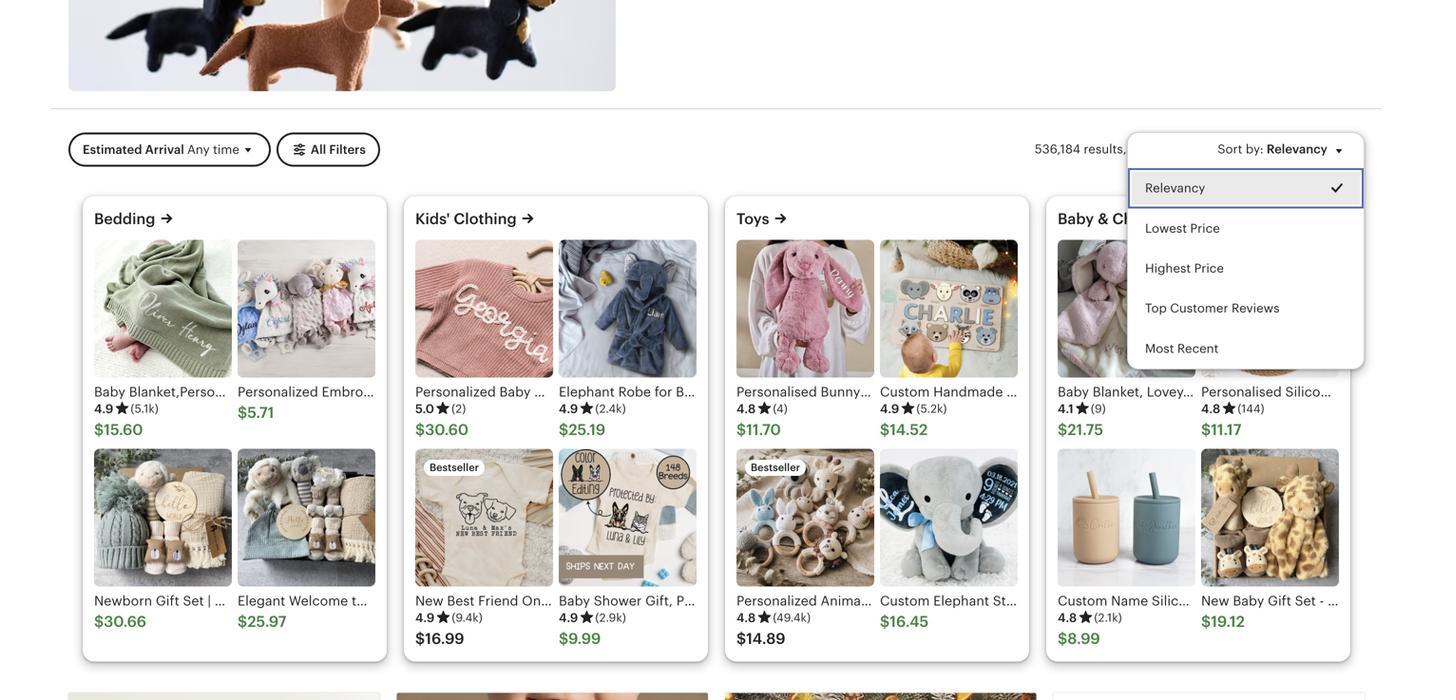 Task type: describe. For each thing, give the bounding box(es) containing it.
$ for 11.17
[[1201, 422, 1211, 439]]

product video element for the grandpa's football buddy onesie | grandfather's baby shower christmas gift, newborn baby clothes, grandson's romper, newborn toddler shirt image
[[397, 693, 708, 701]]

14.52
[[890, 422, 928, 439]]

$ for 25.19
[[559, 422, 569, 439]]

personalised bunny rabbit plush toy,custom embroidered bunny rabbit,monogrammed bunny rabbit plush,bunny soft toy,flower girl proposal gift image
[[737, 240, 874, 378]]

$ 9.99
[[559, 631, 601, 648]]

by:
[[1246, 142, 1264, 157]]

elegant welcome to the world baby gifts - perfect for baby boys and baby girls image
[[238, 449, 375, 587]]

newborn gift set | baby boy and girl gift | baby gift box for newborns | baby shower present image
[[94, 449, 232, 587]]

all filters
[[311, 143, 366, 157]]

price for highest price
[[1194, 262, 1224, 276]]

$ 5.71
[[238, 405, 274, 422]]

baby
[[1058, 211, 1094, 228]]

$ 19.12
[[1201, 614, 1245, 631]]

custom handmade name puzzle with animals, personalized birthday gift for kids, christmas gifts for toddlers, unique new baby gift, wood toy image
[[880, 240, 1018, 378]]

4.8 for 11.17
[[1201, 402, 1221, 416]]

child
[[1113, 211, 1151, 228]]

product video element for soft knit baby blanket, personalized blanket, newborn gifts, embroidered name baby blanket, baby shower gifts, stroller blanket image
[[68, 693, 380, 701]]

estimated
[[83, 143, 142, 157]]

most recent
[[1145, 342, 1219, 356]]

menu containing relevancy
[[1127, 132, 1365, 370]]

$ 15.60
[[94, 422, 143, 439]]

bestseller for $ 11.70
[[751, 462, 800, 474]]

$ for 15.60
[[94, 422, 104, 439]]

toys link
[[737, 211, 770, 228]]

0 vertical spatial relevancy
[[1267, 142, 1328, 157]]

filters
[[329, 143, 366, 157]]

$ for 16.45
[[880, 614, 890, 631]]

$ 16.45
[[880, 614, 929, 631]]

30.60
[[425, 422, 469, 439]]

$ for 9.99
[[559, 631, 569, 648]]

15.60
[[104, 422, 143, 439]]

highest
[[1145, 262, 1191, 276]]

arrival
[[145, 143, 184, 157]]

&
[[1098, 211, 1109, 228]]

$ 30.60
[[415, 422, 469, 439]]

$ 30.66
[[94, 614, 146, 631]]

grandpa's football buddy onesie | grandfather's baby shower christmas gift, newborn baby clothes, grandson's romper, newborn toddler shirt image
[[397, 693, 708, 701]]

bedding link
[[94, 211, 155, 228]]

personalized embroidered baby shower gifts,personalized baby comforter blankets,custom baby shower gifts,baby gifts for new moms,baby gifts image
[[238, 240, 375, 378]]

product video element for personalized baby book: baby is born -free shipping- the best and most original gift idea for newborns or for baby showers - hooray heroes image
[[1054, 693, 1365, 701]]

4.9 for 25.19
[[559, 402, 578, 416]]

top customer reviews
[[1145, 302, 1280, 316]]

personalised silicone weaning set,custom baby plate,cartoon weaning set for toddler baby kids,feeding set with name,baby shower gift for her image
[[1201, 240, 1339, 378]]

$ for 21.75
[[1058, 422, 1068, 439]]

soft knit baby blanket, personalized blanket, newborn gifts, embroidered name baby blanket, baby shower gifts, stroller blanket image
[[68, 693, 380, 701]]

bestseller for $ 30.60
[[430, 462, 479, 474]]

30.66
[[104, 614, 146, 631]]

lowest
[[1145, 221, 1187, 236]]

clothing
[[454, 211, 517, 228]]

$ for 25.97
[[238, 614, 247, 631]]

4.8 for 11.70
[[737, 402, 756, 416]]

personalized baby book: baby is born -free shipping- the best and most original gift idea for newborns or for baby showers - hooray heroes image
[[1054, 693, 1365, 701]]

(2.4k)
[[595, 403, 626, 416]]

21.75
[[1068, 422, 1104, 439]]

4.1
[[1058, 402, 1074, 416]]

4.8 for 14.89
[[737, 611, 756, 626]]

personalized baby sweater: exquisitely handcrafted name & monogram | timeless keepsake for baby image
[[415, 240, 553, 378]]

kids'
[[415, 211, 450, 228]]

25.97
[[247, 614, 287, 631]]

$ 16.99
[[415, 631, 464, 648]]

8.99
[[1068, 631, 1100, 648]]

any
[[187, 143, 210, 157]]

time
[[213, 143, 239, 157]]

results,
[[1084, 142, 1127, 157]]

lowest price
[[1145, 221, 1220, 236]]

kids' clothing
[[415, 211, 517, 228]]

$ for 8.99
[[1058, 631, 1068, 648]]

$ 25.97
[[238, 614, 287, 631]]

$ 21.75
[[1058, 422, 1104, 439]]

relevancy inside relevancy 'link'
[[1145, 181, 1206, 196]]

highest price link
[[1128, 249, 1364, 289]]

$ 11.17
[[1201, 422, 1242, 439]]



Task type: locate. For each thing, give the bounding box(es) containing it.
(2.9k)
[[595, 612, 626, 625]]

4.9 up $ 14.52
[[880, 402, 900, 416]]

all
[[311, 143, 326, 157]]

4.9 up $ 9.99
[[559, 611, 578, 626]]

3 product video element from the left
[[1054, 693, 1365, 701]]

(9)
[[1091, 403, 1106, 416]]

$ 25.19
[[559, 422, 606, 439]]

11.17
[[1211, 422, 1242, 439]]

relevancy up care
[[1145, 181, 1206, 196]]

2 bestseller from the left
[[751, 462, 800, 474]]

4.8
[[737, 402, 756, 416], [1201, 402, 1221, 416], [737, 611, 756, 626], [1058, 611, 1077, 626]]

relevancy right by:
[[1267, 142, 1328, 157]]

4.9
[[94, 402, 113, 416], [559, 402, 578, 416], [880, 402, 900, 416], [415, 611, 435, 626], [559, 611, 578, 626]]

care
[[1155, 211, 1190, 228]]

$ 14.89
[[737, 631, 786, 648]]

4.9 up the $ 16.99
[[415, 611, 435, 626]]

product video element
[[68, 693, 380, 701], [397, 693, 708, 701], [1054, 693, 1365, 701]]

ads
[[1157, 142, 1180, 157]]

price right care
[[1190, 221, 1220, 236]]

(144)
[[1238, 403, 1265, 416]]

11.70
[[746, 422, 781, 439]]

baby & child care link
[[1058, 211, 1190, 228]]

top customer reviews link
[[1128, 289, 1364, 329]]

25.19
[[569, 422, 606, 439]]

elephant robe for baby boys, baby bath robe, baby robe with ears, boy baby bathrobe, elephant baby shower gift, elephant baby robe with name image
[[559, 240, 697, 378]]

536,184
[[1035, 142, 1081, 157]]

$ for 16.99
[[415, 631, 425, 648]]

customer
[[1170, 302, 1229, 316]]

4.9 up $ 15.60
[[94, 402, 113, 416]]

bestseller down 30.60
[[430, 462, 479, 474]]

536,184 results, with ads
[[1035, 142, 1180, 157]]

baby blanket,personalized embroidered name,stroller blanket,newborn baby gift ,soft breathable cotton knit, baby shower gift image
[[94, 240, 232, 378]]

product video element down $ 9.99
[[397, 693, 708, 701]]

0 horizontal spatial relevancy
[[1145, 181, 1206, 196]]

sort
[[1218, 142, 1243, 157]]

$ for 30.66
[[94, 614, 104, 631]]

$ for 11.70
[[737, 422, 746, 439]]

all filters button
[[277, 133, 380, 167]]

4.9 up $ 25.19
[[559, 402, 578, 416]]

most recent link
[[1128, 329, 1364, 369]]

1 horizontal spatial relevancy
[[1267, 142, 1328, 157]]

1 horizontal spatial product video element
[[397, 693, 708, 701]]

19.12
[[1211, 614, 1245, 631]]

$ for 30.60
[[415, 422, 425, 439]]

bestseller down 11.70
[[751, 462, 800, 474]]

$
[[238, 405, 247, 422], [94, 422, 104, 439], [415, 422, 425, 439], [559, 422, 569, 439], [737, 422, 746, 439], [880, 422, 890, 439], [1058, 422, 1068, 439], [1201, 422, 1211, 439], [94, 614, 104, 631], [238, 614, 247, 631], [880, 614, 890, 631], [1201, 614, 1211, 631], [415, 631, 425, 648], [559, 631, 569, 648], [737, 631, 746, 648], [1058, 631, 1068, 648]]

baby blanket, lovey, personalized blanket, security blanket, luvster, new baby, 16" animal lovey, baby shower gift image
[[1058, 240, 1196, 378]]

price for lowest price
[[1190, 221, 1220, 236]]

(49.4k)
[[773, 612, 811, 625]]

reviews
[[1232, 302, 1280, 316]]

product video element down $ 19.12
[[1054, 693, 1365, 701]]

baby shower gift, protected by pets onesie®, custom dogs and cats onesie®, personalized baby gift, custom dog and cat breeds, baby gift. image
[[559, 449, 697, 587]]

14.89
[[746, 631, 786, 648]]

16.99
[[425, 631, 464, 648]]

5.71
[[247, 405, 274, 422]]

sort by: relevancy
[[1218, 142, 1328, 157]]

custom elephant stuffed animal - the perfect baby shower and newborn gift, birth announcement, and warm welcome for the new baby image
[[880, 449, 1018, 587]]

estimated arrival any time
[[83, 143, 239, 157]]

price up top customer reviews
[[1194, 262, 1224, 276]]

5.0
[[415, 402, 434, 416]]

recent
[[1178, 342, 1219, 356]]

(2)
[[452, 403, 466, 416]]

16.45
[[890, 614, 929, 631]]

1 product video element from the left
[[68, 693, 380, 701]]

$ 8.99
[[1058, 631, 1100, 648]]

1 vertical spatial price
[[1194, 262, 1224, 276]]

personalized animal crochet rattle | baby shower gift | custom wooden baby rattle | crochet rattle toy | newborn gift for christmas image
[[737, 449, 874, 587]]

1 vertical spatial relevancy
[[1145, 181, 1206, 196]]

0 horizontal spatial product video element
[[68, 693, 380, 701]]

4.8 up the $ 11.70
[[737, 402, 756, 416]]

toys
[[737, 211, 770, 228]]

$ for 19.12
[[1201, 614, 1211, 631]]

(5.1k)
[[131, 403, 159, 416]]

gift newborn, wooden bear family puzzle - family puzzle for - gift kids - animal family wooden toys - wedding anniversary - puzzles for kids image
[[725, 693, 1037, 701]]

1 bestseller from the left
[[430, 462, 479, 474]]

9.99
[[569, 631, 601, 648]]

highest price
[[1145, 262, 1224, 276]]

relevancy link
[[1128, 169, 1364, 209]]

new best friend onesie®, protected by dog onesie®, personalized dog name onesie®, dog name onesie®, baby shower gift, newborn baby gift image
[[415, 449, 553, 587]]

$ for 14.89
[[737, 631, 746, 648]]

4.9 for 15.60
[[94, 402, 113, 416]]

$ 14.52
[[880, 422, 928, 439]]

(9.4k)
[[452, 612, 483, 625]]

bestseller
[[430, 462, 479, 474], [751, 462, 800, 474]]

kids' clothing link
[[415, 211, 517, 228]]

4.8 up the $ 14.89 on the right bottom of page
[[737, 611, 756, 626]]

lowest price link
[[1128, 209, 1364, 249]]

product video element down the $ 25.97 in the bottom left of the page
[[68, 693, 380, 701]]

2 product video element from the left
[[397, 693, 708, 701]]

custom name silicone sippy cup with straw for baby 6+ months, no spill, personalized engraved toddler training cup - 7oz image
[[1058, 449, 1196, 587]]

with
[[1129, 142, 1154, 157]]

4.8 for 8.99
[[1058, 611, 1077, 626]]

(4)
[[773, 403, 788, 416]]

4.8 up $ 11.17
[[1201, 402, 1221, 416]]

4.9 for 9.99
[[559, 611, 578, 626]]

new baby gift set - ideal for new baby boys or girls - newborn gift box featuring safari animals - perfect for baby showers, welcoming image
[[1201, 449, 1339, 587]]

4.9 for 16.99
[[415, 611, 435, 626]]

$ 11.70
[[737, 422, 781, 439]]

baby & child care
[[1058, 211, 1190, 228]]

2 horizontal spatial product video element
[[1054, 693, 1365, 701]]

$ for 5.71
[[238, 405, 247, 422]]

1 horizontal spatial bestseller
[[751, 462, 800, 474]]

(2.1k)
[[1094, 612, 1122, 625]]

price
[[1190, 221, 1220, 236], [1194, 262, 1224, 276]]

$ for 14.52
[[880, 422, 890, 439]]

top
[[1145, 302, 1167, 316]]

4.9 for 14.52
[[880, 402, 900, 416]]

bedding
[[94, 211, 155, 228]]

relevancy
[[1267, 142, 1328, 157], [1145, 181, 1206, 196]]

(5.2k)
[[917, 403, 947, 416]]

most
[[1145, 342, 1174, 356]]

menu
[[1127, 132, 1365, 370]]

0 horizontal spatial bestseller
[[430, 462, 479, 474]]

4.8 up the $ 8.99
[[1058, 611, 1077, 626]]

0 vertical spatial price
[[1190, 221, 1220, 236]]



Task type: vqa. For each thing, say whether or not it's contained in the screenshot.
cord
no



